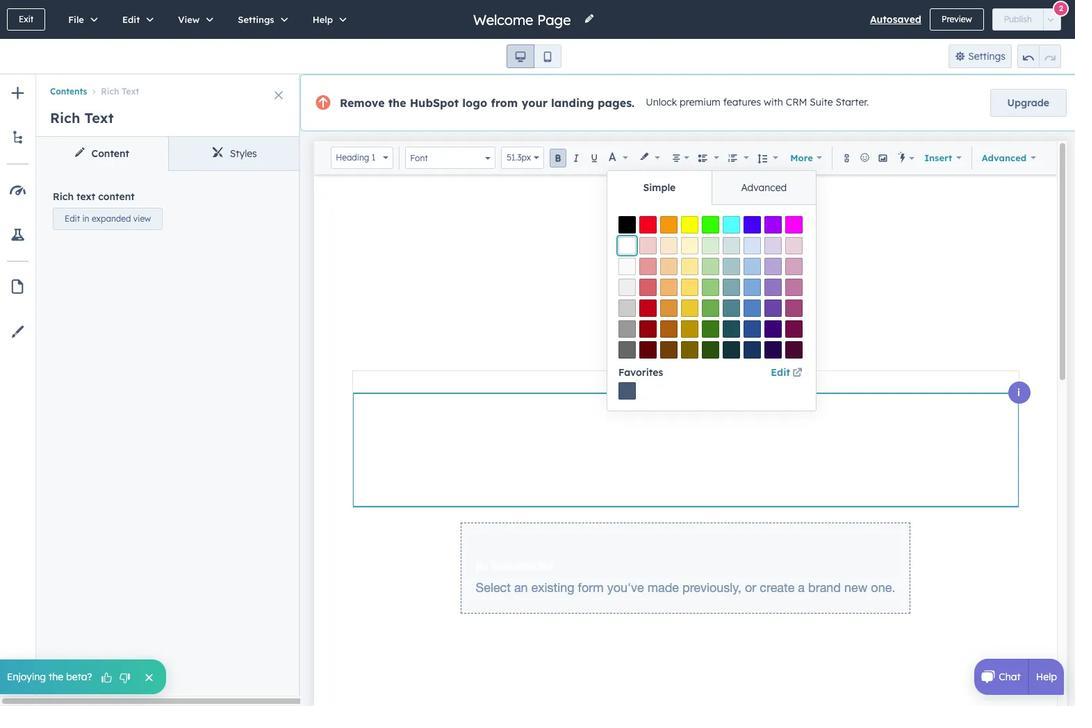 Task type: describe. For each thing, give the bounding box(es) containing it.
edit for edit in expanded view
[[65, 214, 80, 224]]

pages.
[[598, 96, 635, 110]]

from
[[491, 96, 518, 110]]

navigation containing contents
[[36, 74, 300, 99]]

edit in expanded view button
[[53, 208, 163, 230]]

enjoying the beta?
[[7, 671, 92, 683]]

contents button
[[50, 86, 87, 97]]

1 horizontal spatial text
[[122, 86, 139, 97]]

preview button
[[930, 8, 984, 31]]

help button
[[298, 0, 357, 39]]

enjoying the beta? button
[[0, 660, 166, 694]]

autosaved button
[[870, 11, 922, 28]]

publish
[[1004, 14, 1032, 24]]

tab list containing content
[[36, 137, 300, 171]]

2 vertical spatial rich
[[53, 191, 74, 203]]

2
[[1059, 3, 1063, 13]]

help inside button
[[313, 14, 333, 25]]

2 group from the left
[[1018, 44, 1061, 68]]

contents
[[50, 86, 87, 97]]

features
[[723, 96, 761, 109]]

with
[[764, 96, 783, 109]]

starter.
[[836, 96, 869, 109]]

0 vertical spatial settings button
[[223, 0, 298, 39]]

view
[[178, 14, 200, 25]]

beta?
[[66, 671, 92, 683]]

0 vertical spatial rich text
[[101, 86, 139, 97]]

view
[[133, 214, 151, 224]]

styles
[[230, 147, 257, 160]]

autosaved
[[870, 13, 922, 26]]

styles link
[[168, 137, 300, 170]]

view button
[[163, 0, 223, 39]]

rich text content
[[53, 191, 135, 203]]

1 group from the left
[[507, 44, 562, 68]]

0 vertical spatial settings
[[238, 14, 274, 25]]

1 vertical spatial rich
[[50, 109, 80, 126]]

1 vertical spatial settings
[[968, 50, 1006, 63]]

content
[[91, 147, 129, 160]]

text
[[76, 191, 95, 203]]

file button
[[54, 0, 108, 39]]

close image
[[275, 91, 283, 99]]

thumbsdown image
[[119, 672, 131, 685]]

remove the hubspot logo from your landing pages.
[[340, 96, 635, 110]]

1 vertical spatial text
[[84, 109, 114, 126]]

1 vertical spatial rich text
[[50, 109, 114, 126]]

content link
[[36, 137, 168, 170]]

crm
[[786, 96, 807, 109]]



Task type: vqa. For each thing, say whether or not it's contained in the screenshot.
"Button"
no



Task type: locate. For each thing, give the bounding box(es) containing it.
rich text right "contents"
[[101, 86, 139, 97]]

settings down preview button
[[968, 50, 1006, 63]]

the for beta?
[[49, 671, 63, 683]]

chat
[[999, 671, 1021, 683]]

rich right "contents"
[[101, 86, 119, 97]]

the
[[388, 96, 406, 110], [49, 671, 63, 683]]

0 horizontal spatial help
[[313, 14, 333, 25]]

upgrade
[[1008, 97, 1049, 109]]

edit in expanded view
[[65, 214, 151, 224]]

file
[[68, 14, 84, 25]]

remove
[[340, 96, 385, 110]]

0 horizontal spatial text
[[84, 109, 114, 126]]

thumbsup image
[[100, 672, 113, 685]]

the inside the enjoying the beta? button
[[49, 671, 63, 683]]

0 horizontal spatial settings
[[238, 14, 274, 25]]

edit left the in
[[65, 214, 80, 224]]

landing
[[551, 96, 594, 110]]

unlock premium features with crm suite starter.
[[646, 96, 869, 109]]

logo
[[462, 96, 487, 110]]

exit
[[19, 14, 34, 24]]

text down rich text button
[[84, 109, 114, 126]]

1 vertical spatial help
[[1036, 671, 1057, 683]]

group down 'publish' group
[[1018, 44, 1061, 68]]

rich left "text"
[[53, 191, 74, 203]]

rich text button
[[87, 86, 139, 97]]

the right remove
[[388, 96, 406, 110]]

publish group
[[992, 8, 1061, 31]]

group
[[507, 44, 562, 68], [1018, 44, 1061, 68]]

1 horizontal spatial group
[[1018, 44, 1061, 68]]

1 horizontal spatial help
[[1036, 671, 1057, 683]]

text
[[122, 86, 139, 97], [84, 109, 114, 126]]

text right "contents"
[[122, 86, 139, 97]]

rich
[[101, 86, 119, 97], [50, 109, 80, 126], [53, 191, 74, 203]]

group up your
[[507, 44, 562, 68]]

0 horizontal spatial settings button
[[223, 0, 298, 39]]

your
[[522, 96, 548, 110]]

1 horizontal spatial settings button
[[948, 44, 1012, 68]]

the for hubspot
[[388, 96, 406, 110]]

0 horizontal spatial the
[[49, 671, 63, 683]]

1 vertical spatial the
[[49, 671, 63, 683]]

rich text down contents button at left top
[[50, 109, 114, 126]]

upgrade link
[[990, 89, 1067, 117]]

0 horizontal spatial edit
[[65, 214, 80, 224]]

publish button
[[992, 8, 1044, 31]]

expanded
[[92, 214, 131, 224]]

1 vertical spatial edit
[[65, 214, 80, 224]]

suite
[[810, 96, 833, 109]]

1 vertical spatial settings button
[[948, 44, 1012, 68]]

edit right file button
[[122, 14, 140, 25]]

edit for edit
[[122, 14, 140, 25]]

None field
[[472, 10, 576, 29]]

0 vertical spatial the
[[388, 96, 406, 110]]

exit link
[[7, 8, 45, 31]]

in
[[82, 214, 89, 224]]

settings right view button
[[238, 14, 274, 25]]

0 vertical spatial text
[[122, 86, 139, 97]]

content
[[98, 191, 135, 203]]

1 horizontal spatial edit
[[122, 14, 140, 25]]

preview
[[942, 14, 972, 24]]

hubspot
[[410, 96, 459, 110]]

edit button
[[108, 0, 163, 39]]

tab list
[[36, 137, 300, 171]]

unlock
[[646, 96, 677, 109]]

0 vertical spatial rich
[[101, 86, 119, 97]]

rich text
[[101, 86, 139, 97], [50, 109, 114, 126]]

edit
[[122, 14, 140, 25], [65, 214, 80, 224]]

1 horizontal spatial settings
[[968, 50, 1006, 63]]

settings button
[[223, 0, 298, 39], [948, 44, 1012, 68]]

navigation
[[36, 74, 300, 99]]

1 horizontal spatial the
[[388, 96, 406, 110]]

0 horizontal spatial group
[[507, 44, 562, 68]]

enjoying
[[7, 671, 46, 683]]

help
[[313, 14, 333, 25], [1036, 671, 1057, 683]]

0 vertical spatial edit
[[122, 14, 140, 25]]

0 vertical spatial help
[[313, 14, 333, 25]]

settings
[[238, 14, 274, 25], [968, 50, 1006, 63]]

the left beta?
[[49, 671, 63, 683]]

rich down "contents"
[[50, 109, 80, 126]]

premium
[[680, 96, 721, 109]]



